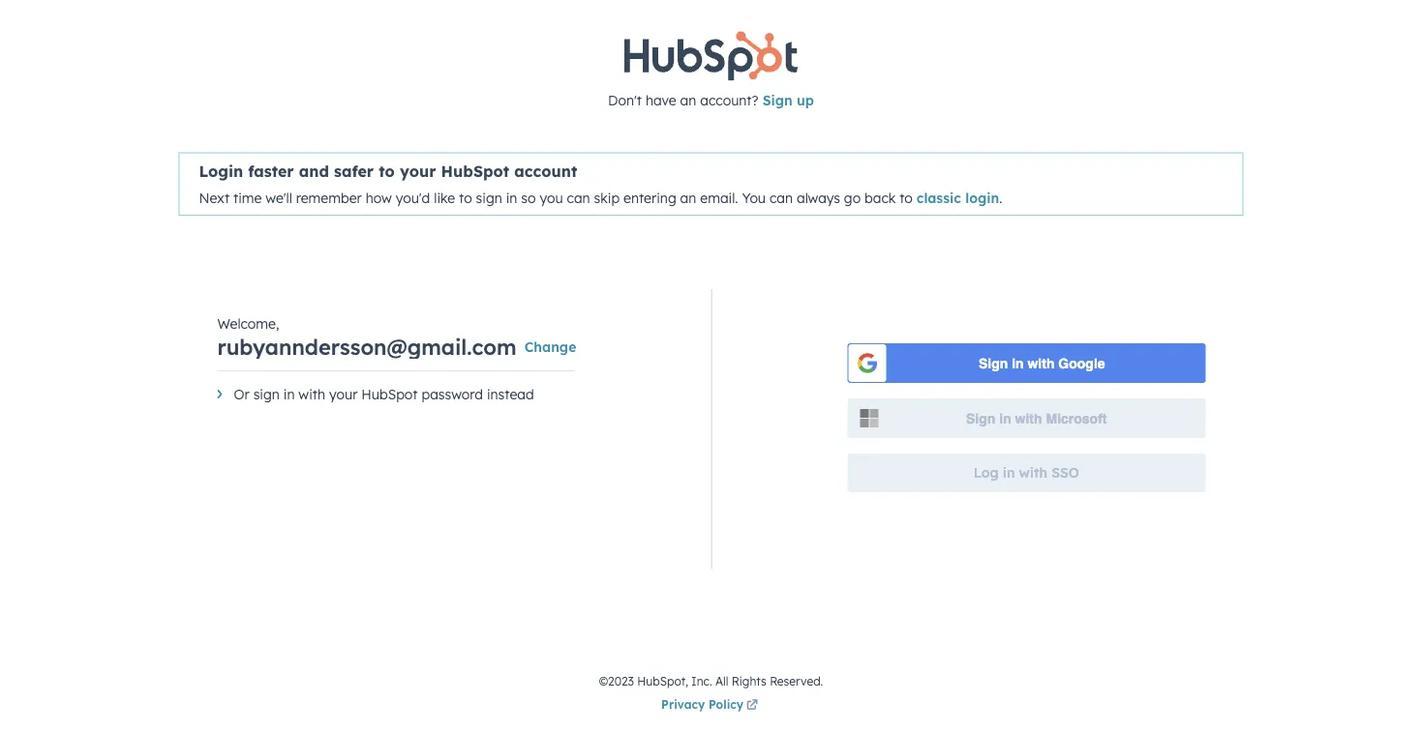 Task type: vqa. For each thing, say whether or not it's contained in the screenshot.
the left your
yes



Task type: locate. For each thing, give the bounding box(es) containing it.
sign in with google
[[979, 356, 1105, 371]]

in right log
[[1003, 465, 1015, 482]]

0 horizontal spatial to
[[379, 161, 395, 180]]

to
[[379, 161, 395, 180], [459, 189, 472, 206], [900, 189, 913, 206]]

to right like in the left of the page
[[459, 189, 472, 206]]

next
[[199, 189, 230, 206]]

1 vertical spatial your
[[329, 386, 358, 403]]

1 an from the top
[[680, 91, 696, 108]]

sign up sign in with microsoft button
[[979, 356, 1008, 371]]

with inside button
[[1015, 411, 1042, 426]]

1 horizontal spatial hubspot
[[441, 161, 509, 180]]

0 vertical spatial an
[[680, 91, 696, 108]]

1 can from the left
[[567, 189, 590, 206]]

1 link opens in a new window image from the top
[[746, 695, 758, 718]]

0 horizontal spatial sign
[[253, 386, 280, 403]]

1 horizontal spatial can
[[770, 189, 793, 206]]

remember
[[296, 189, 362, 206]]

in right or
[[283, 386, 295, 403]]

or sign in with your hubspot password instead button
[[217, 383, 576, 406]]

hubspot inside login faster and safer to your hubspot account next time we'll remember how you'd like to sign in so you can skip entering an email. you can always go back to classic login .
[[441, 161, 509, 180]]

©
[[599, 675, 608, 689]]

welcome,
[[217, 315, 279, 332]]

in up log in with sso
[[999, 411, 1011, 426]]

2023
[[608, 675, 634, 689]]

2 an from the top
[[680, 189, 696, 206]]

with
[[1028, 356, 1055, 371], [299, 386, 325, 403], [1015, 411, 1042, 426], [1019, 465, 1048, 482]]

with left 'sso'
[[1019, 465, 1048, 482]]

in inside button
[[999, 411, 1011, 426]]

sign for sign in with microsoft
[[966, 411, 996, 426]]

link opens in a new window image inside the privacy policy 'link'
[[746, 701, 758, 713]]

rights
[[732, 675, 767, 689]]

can
[[567, 189, 590, 206], [770, 189, 793, 206]]

welcome, rubyanndersson@gmail.com change
[[217, 315, 576, 361]]

reserved.
[[770, 675, 823, 689]]

caret image
[[217, 390, 222, 399]]

you
[[540, 189, 563, 206]]

1 horizontal spatial your
[[400, 161, 436, 180]]

with inside dropdown button
[[299, 386, 325, 403]]

1 horizontal spatial sign
[[476, 189, 502, 206]]

account?
[[700, 91, 759, 108]]

sign inside dropdown button
[[253, 386, 280, 403]]

sign in with microsoft button
[[847, 399, 1206, 438]]

have
[[646, 91, 676, 108]]

sign left so in the top of the page
[[476, 189, 502, 206]]

an
[[680, 91, 696, 108], [680, 189, 696, 206]]

an right have
[[680, 91, 696, 108]]

1 vertical spatial sign
[[979, 356, 1008, 371]]

with left google
[[1028, 356, 1055, 371]]

sign inside button
[[966, 411, 996, 426]]

your inside login faster and safer to your hubspot account next time we'll remember how you'd like to sign in so you can skip entering an email. you can always go back to classic login .
[[400, 161, 436, 180]]

0 horizontal spatial your
[[329, 386, 358, 403]]

all
[[715, 675, 728, 689]]

with left microsoft
[[1015, 411, 1042, 426]]

instead
[[487, 386, 534, 403]]

to right the back
[[900, 189, 913, 206]]

privacy policy
[[661, 698, 743, 713]]

in left so in the top of the page
[[506, 189, 517, 206]]

sign inside button
[[979, 356, 1008, 371]]

can right the you
[[770, 189, 793, 206]]

sign in with microsoft
[[966, 411, 1107, 426]]

how
[[366, 189, 392, 206]]

2 vertical spatial sign
[[966, 411, 996, 426]]

in up sign in with microsoft button
[[1012, 356, 1024, 371]]

policy
[[709, 698, 743, 713]]

1 horizontal spatial to
[[459, 189, 472, 206]]

sign right or
[[253, 386, 280, 403]]

link opens in a new window image
[[746, 695, 758, 718], [746, 701, 758, 713]]

login faster and safer to your hubspot account next time we'll remember how you'd like to sign in so you can skip entering an email. you can always go back to classic login .
[[199, 161, 1002, 206]]

to up how
[[379, 161, 395, 180]]

we'll
[[266, 189, 292, 206]]

account
[[514, 161, 577, 180]]

hubspot
[[441, 161, 509, 180], [361, 386, 418, 403]]

in for log in with sso
[[1003, 465, 1015, 482]]

0 vertical spatial hubspot
[[441, 161, 509, 180]]

with right or
[[299, 386, 325, 403]]

hubspot,
[[637, 675, 688, 689]]

in inside login faster and safer to your hubspot account next time we'll remember how you'd like to sign in so you can skip entering an email. you can always go back to classic login .
[[506, 189, 517, 206]]

like
[[434, 189, 455, 206]]

up
[[797, 91, 814, 108]]

0 vertical spatial sign
[[476, 189, 502, 206]]

0 vertical spatial your
[[400, 161, 436, 180]]

1 vertical spatial hubspot
[[361, 386, 418, 403]]

an left email. at the top of the page
[[680, 189, 696, 206]]

0 horizontal spatial can
[[567, 189, 590, 206]]

0 horizontal spatial hubspot
[[361, 386, 418, 403]]

password
[[422, 386, 483, 403]]

time
[[233, 189, 262, 206]]

your down rubyanndersson@gmail.com
[[329, 386, 358, 403]]

your
[[400, 161, 436, 180], [329, 386, 358, 403]]

log in with sso
[[974, 465, 1079, 482]]

hubspot down rubyanndersson@gmail.com
[[361, 386, 418, 403]]

privacy policy link
[[661, 695, 761, 718]]

classic
[[917, 189, 961, 206]]

sign
[[762, 91, 793, 108], [979, 356, 1008, 371], [966, 411, 996, 426]]

login
[[965, 189, 999, 206]]

sign
[[476, 189, 502, 206], [253, 386, 280, 403]]

change button
[[524, 336, 576, 359]]

with for log in with sso
[[1019, 465, 1048, 482]]

in
[[506, 189, 517, 206], [1012, 356, 1024, 371], [283, 386, 295, 403], [999, 411, 1011, 426], [1003, 465, 1015, 482]]

email.
[[700, 189, 738, 206]]

hubspot up like in the left of the page
[[441, 161, 509, 180]]

1 vertical spatial sign
[[253, 386, 280, 403]]

your up you'd
[[400, 161, 436, 180]]

0 vertical spatial sign
[[762, 91, 793, 108]]

with for sign in with microsoft
[[1015, 411, 1042, 426]]

sign up log
[[966, 411, 996, 426]]

in for sign in with microsoft
[[999, 411, 1011, 426]]

hubspot inside dropdown button
[[361, 386, 418, 403]]

can right you at the top left of page
[[567, 189, 590, 206]]

change
[[524, 339, 576, 356]]

sign left up at the top
[[762, 91, 793, 108]]

2 link opens in a new window image from the top
[[746, 701, 758, 713]]

1 vertical spatial an
[[680, 189, 696, 206]]



Task type: describe. For each thing, give the bounding box(es) containing it.
you
[[742, 189, 766, 206]]

don't have an account? sign up
[[608, 91, 814, 108]]

microsoft
[[1046, 411, 1107, 426]]

faster
[[248, 161, 294, 180]]

privacy
[[661, 698, 705, 713]]

or
[[234, 386, 249, 403]]

login
[[199, 161, 243, 180]]

sso
[[1051, 465, 1079, 482]]

skip
[[594, 189, 620, 206]]

back
[[865, 189, 896, 206]]

your inside dropdown button
[[329, 386, 358, 403]]

classic login button
[[917, 189, 999, 206]]

sign in with google button
[[847, 344, 1206, 383]]

inc.
[[692, 675, 712, 689]]

with for sign in with google
[[1028, 356, 1055, 371]]

log
[[974, 465, 999, 482]]

in for sign in with google
[[1012, 356, 1024, 371]]

log in with sso button
[[847, 454, 1206, 493]]

sign up link
[[762, 91, 814, 108]]

always
[[797, 189, 840, 206]]

or sign in with your hubspot password instead
[[234, 386, 534, 403]]

google
[[1058, 356, 1105, 371]]

rubyanndersson@gmail.com
[[217, 334, 517, 361]]

you'd
[[396, 189, 430, 206]]

sign inside login faster and safer to your hubspot account next time we'll remember how you'd like to sign in so you can skip entering an email. you can always go back to classic login .
[[476, 189, 502, 206]]

go
[[844, 189, 861, 206]]

in inside dropdown button
[[283, 386, 295, 403]]

entering
[[623, 189, 676, 206]]

safer
[[334, 161, 374, 180]]

.
[[999, 189, 1002, 206]]

sign for sign in with google
[[979, 356, 1008, 371]]

don't
[[608, 91, 642, 108]]

an inside login faster and safer to your hubspot account next time we'll remember how you'd like to sign in so you can skip entering an email. you can always go back to classic login .
[[680, 189, 696, 206]]

and
[[299, 161, 329, 180]]

2 horizontal spatial to
[[900, 189, 913, 206]]

2 can from the left
[[770, 189, 793, 206]]

so
[[521, 189, 536, 206]]

© 2023 hubspot, inc. all rights reserved.
[[599, 675, 823, 689]]



